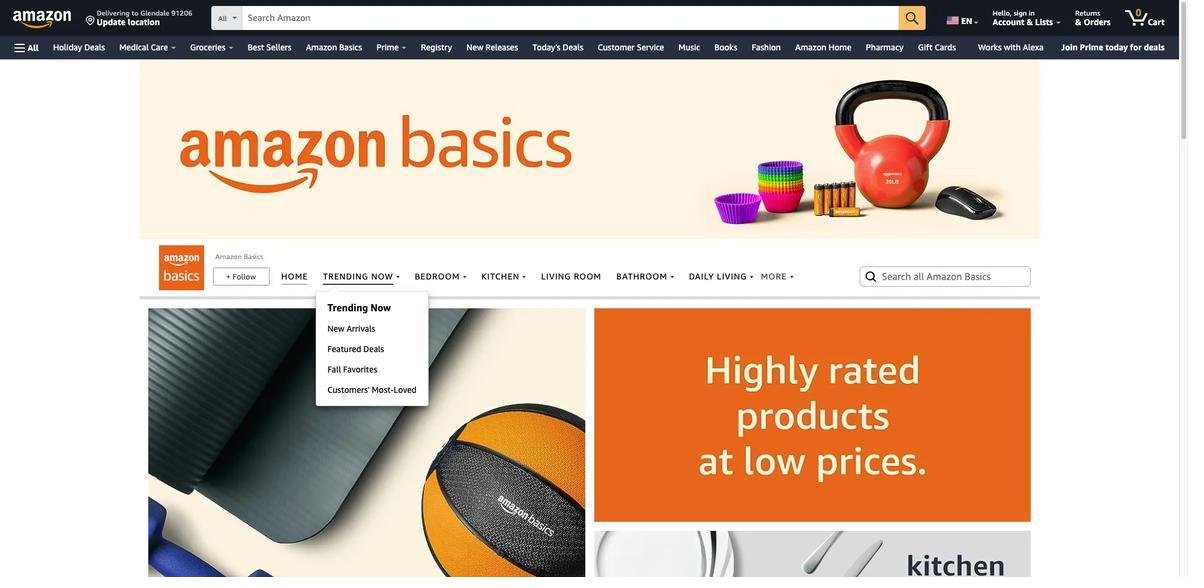 Task type: locate. For each thing, give the bounding box(es) containing it.
& inside "returns & orders"
[[1076, 17, 1082, 27]]

amazon for amazon basics link to the top
[[306, 42, 337, 52]]

0 vertical spatial all
[[218, 14, 227, 23]]

0 vertical spatial basics
[[339, 42, 362, 52]]

amazon left home
[[796, 42, 827, 52]]

& for account
[[1027, 17, 1034, 27]]

deals right today's
[[563, 42, 584, 52]]

amazon basics right the sellers
[[306, 42, 362, 52]]

amazon basics link up + follow
[[215, 252, 263, 261]]

deals
[[1145, 42, 1165, 52]]

0 horizontal spatial prime
[[377, 42, 399, 52]]

1 vertical spatial amazon basics link
[[215, 252, 263, 261]]

& for returns
[[1076, 17, 1082, 27]]

All search field
[[212, 6, 926, 31]]

en
[[962, 16, 973, 26]]

1 horizontal spatial basics
[[339, 42, 362, 52]]

medical
[[119, 42, 149, 52]]

all button
[[9, 36, 44, 59]]

medical care link
[[112, 39, 183, 56]]

1 horizontal spatial amazon basics
[[306, 42, 362, 52]]

0 vertical spatial amazon basics
[[306, 42, 362, 52]]

today's deals link
[[526, 39, 591, 56]]

deals for today's deals
[[563, 42, 584, 52]]

customer
[[598, 42, 635, 52]]

amazon basics up + follow
[[215, 252, 263, 261]]

join
[[1062, 42, 1078, 52]]

amazon
[[306, 42, 337, 52], [796, 42, 827, 52], [215, 252, 242, 261]]

91206
[[171, 8, 193, 17]]

1 vertical spatial basics
[[244, 252, 263, 261]]

join prime today for deals
[[1062, 42, 1165, 52]]

&
[[1027, 17, 1034, 27], [1076, 17, 1082, 27]]

1 & from the left
[[1027, 17, 1034, 27]]

1 vertical spatial amazon basics
[[215, 252, 263, 261]]

1 vertical spatial all
[[28, 42, 39, 53]]

to
[[132, 8, 139, 17]]

all
[[218, 14, 227, 23], [28, 42, 39, 53]]

None submit
[[899, 6, 926, 30]]

prime
[[377, 42, 399, 52], [1081, 42, 1104, 52]]

new releases link
[[460, 39, 526, 56]]

amazon right the sellers
[[306, 42, 337, 52]]

amazon basics link right the sellers
[[299, 39, 370, 56]]

1 horizontal spatial all
[[218, 14, 227, 23]]

amazon home link
[[789, 39, 859, 56]]

groceries
[[190, 42, 226, 52]]

none submit inside all search box
[[899, 6, 926, 30]]

customer service link
[[591, 39, 672, 56]]

deals
[[84, 42, 105, 52], [563, 42, 584, 52]]

2 prime from the left
[[1081, 42, 1104, 52]]

glendale
[[140, 8, 169, 17]]

holiday
[[53, 42, 82, 52]]

1 deals from the left
[[84, 42, 105, 52]]

1 horizontal spatial &
[[1076, 17, 1082, 27]]

0 horizontal spatial deals
[[84, 42, 105, 52]]

holiday deals link
[[46, 39, 112, 56]]

amazon up +
[[215, 252, 242, 261]]

prime left registry
[[377, 42, 399, 52]]

1 horizontal spatial prime
[[1081, 42, 1104, 52]]

prime link
[[370, 39, 414, 56]]

groceries link
[[183, 39, 241, 56]]

orders
[[1084, 17, 1111, 27]]

pharmacy
[[866, 42, 904, 52]]

prime inside "link"
[[1081, 42, 1104, 52]]

1 horizontal spatial amazon
[[306, 42, 337, 52]]

home
[[829, 42, 852, 52]]

0 horizontal spatial all
[[28, 42, 39, 53]]

all down amazon image
[[28, 42, 39, 53]]

basics
[[339, 42, 362, 52], [244, 252, 263, 261]]

gift cards
[[919, 42, 956, 52]]

2 deals from the left
[[563, 42, 584, 52]]

new
[[467, 42, 484, 52]]

& left orders
[[1076, 17, 1082, 27]]

follow
[[233, 272, 256, 282]]

amazon basics
[[306, 42, 362, 52], [215, 252, 263, 261]]

cart
[[1149, 17, 1165, 27]]

+ follow button
[[214, 269, 269, 285]]

0 horizontal spatial basics
[[244, 252, 263, 261]]

2 horizontal spatial amazon
[[796, 42, 827, 52]]

1 horizontal spatial deals
[[563, 42, 584, 52]]

lists
[[1036, 17, 1054, 27]]

& left the 'lists'
[[1027, 17, 1034, 27]]

0 horizontal spatial &
[[1027, 17, 1034, 27]]

for
[[1131, 42, 1142, 52]]

sign
[[1014, 8, 1028, 17]]

deals right holiday
[[84, 42, 105, 52]]

2 & from the left
[[1076, 17, 1082, 27]]

account & lists
[[993, 17, 1054, 27]]

0 horizontal spatial amazon basics
[[215, 252, 263, 261]]

music
[[679, 42, 700, 52]]

0 vertical spatial amazon basics link
[[299, 39, 370, 56]]

gift cards link
[[911, 39, 971, 56]]

update
[[97, 17, 126, 27]]

basics up follow
[[244, 252, 263, 261]]

music link
[[672, 39, 708, 56]]

today's deals
[[533, 42, 584, 52]]

1 horizontal spatial amazon basics link
[[299, 39, 370, 56]]

today's
[[533, 42, 561, 52]]

amazon basics link
[[299, 39, 370, 56], [215, 252, 263, 261]]

prime right join
[[1081, 42, 1104, 52]]

Search Amazon text field
[[243, 7, 899, 29]]

all up groceries "link" at top left
[[218, 14, 227, 23]]

search image
[[864, 270, 879, 284]]

basics left prime link
[[339, 42, 362, 52]]

returns
[[1076, 8, 1101, 17]]

best sellers link
[[241, 39, 299, 56]]

cards
[[935, 42, 956, 52]]

join prime today for deals link
[[1057, 40, 1170, 55]]



Task type: describe. For each thing, give the bounding box(es) containing it.
deals for holiday deals
[[84, 42, 105, 52]]

all inside button
[[28, 42, 39, 53]]

works
[[979, 42, 1002, 52]]

registry
[[421, 42, 452, 52]]

new releases
[[467, 42, 518, 52]]

amazon basics logo image
[[159, 246, 204, 291]]

fashion
[[752, 42, 781, 52]]

hello, sign in
[[993, 8, 1036, 17]]

en link
[[940, 3, 984, 33]]

basics inside "navigation" navigation
[[339, 42, 362, 52]]

pharmacy link
[[859, 39, 911, 56]]

all inside search box
[[218, 14, 227, 23]]

delivering
[[97, 8, 130, 17]]

returns & orders
[[1076, 8, 1111, 27]]

works with alexa
[[979, 42, 1044, 52]]

medical care
[[119, 42, 168, 52]]

sellers
[[266, 42, 292, 52]]

0
[[1136, 7, 1142, 19]]

holiday deals
[[53, 42, 105, 52]]

with
[[1005, 42, 1021, 52]]

amazon image
[[13, 11, 71, 29]]

alexa
[[1023, 42, 1044, 52]]

+ follow
[[226, 272, 256, 282]]

best
[[248, 42, 264, 52]]

releases
[[486, 42, 518, 52]]

amazon home
[[796, 42, 852, 52]]

service
[[637, 42, 664, 52]]

fashion link
[[745, 39, 789, 56]]

books
[[715, 42, 738, 52]]

1 prime from the left
[[377, 42, 399, 52]]

Search all Amazon Basics search field
[[882, 267, 1012, 287]]

account
[[993, 17, 1025, 27]]

0 horizontal spatial amazon
[[215, 252, 242, 261]]

navigation navigation
[[0, 0, 1180, 59]]

0 horizontal spatial amazon basics link
[[215, 252, 263, 261]]

customer service
[[598, 42, 664, 52]]

in
[[1029, 8, 1036, 17]]

today
[[1106, 42, 1129, 52]]

care
[[151, 42, 168, 52]]

gift
[[919, 42, 933, 52]]

amazon basics inside "navigation" navigation
[[306, 42, 362, 52]]

location
[[128, 17, 160, 27]]

works with alexa link
[[971, 39, 1051, 56]]

hello,
[[993, 8, 1012, 17]]

registry link
[[414, 39, 460, 56]]

best sellers
[[248, 42, 292, 52]]

books link
[[708, 39, 745, 56]]

amazon for amazon home link
[[796, 42, 827, 52]]

delivering to glendale 91206 update location
[[97, 8, 193, 27]]

+
[[226, 272, 231, 282]]



Task type: vqa. For each thing, say whether or not it's contained in the screenshot.
the top Amazon Basics
yes



